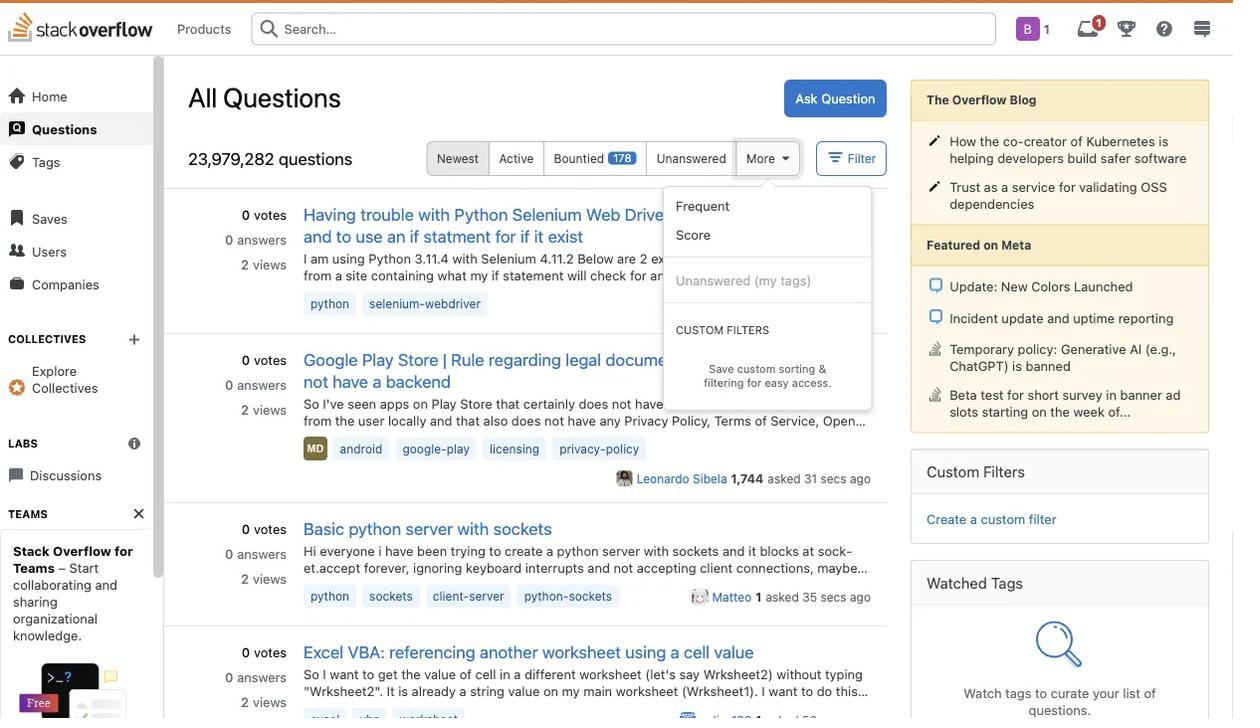 Task type: locate. For each thing, give the bounding box(es) containing it.
(e.g.,
[[1145, 342, 1176, 357]]

0 vertical spatial does
[[796, 349, 833, 369]]

1 meta stack exchange image from the top
[[927, 278, 943, 294]]

of right list
[[1144, 686, 1156, 701]]

... down forever,
[[402, 578, 414, 593]]

i've
[[323, 396, 344, 411]]

custom inside sidebar section
[[926, 463, 979, 481]]

0 horizontal spatial it
[[534, 226, 544, 246]]

site down examples
[[687, 268, 708, 283]]

of down the only
[[755, 413, 767, 428]]

0 vertical spatial my
[[470, 268, 488, 283]]

questions up tags link
[[32, 121, 97, 136]]

users
[[32, 244, 67, 259]]

overflow for stack
[[53, 544, 111, 558]]

1 for first 1 link from the right
[[1096, 16, 1102, 29]]

1 horizontal spatial containing
[[735, 268, 798, 283]]

2 vertical spatial that
[[456, 413, 480, 428]]

worksheet up main
[[579, 667, 642, 682]]

ago down code at the right top
[[850, 298, 871, 312]]

google-play
[[402, 442, 470, 456]]

it left exist
[[534, 226, 544, 246]]

4 votes from the top
[[254, 645, 287, 660]]

0 vertical spatial overflow
[[952, 93, 1007, 107]]

so inside google play store | rule regarding legal documents for apps that does not have a backend so i've seen apps on play store that certainly does not have a backend and only store data from the user locally and that also does not have any privacy policy,  terms of service,  open source license ...
[[304, 396, 319, 411]]

policy,
[[672, 413, 711, 428]]

1 vertical spatial overflow
[[53, 544, 111, 558]]

1 vertical spatial want
[[769, 684, 798, 699]]

1 secs from the top
[[820, 298, 846, 312]]

0 vertical spatial play
[[362, 349, 394, 369]]

answers for basic python server with sockets
[[237, 547, 287, 561]]

Search text field
[[251, 13, 996, 45]]

banned
[[1026, 359, 1071, 374]]

0 horizontal spatial want
[[330, 667, 359, 682]]

sock
[[818, 544, 852, 559]]

2 meta stack exchange image from the top
[[927, 309, 943, 325]]

site switcher image
[[1193, 20, 1211, 38]]

2 votes from the top
[[254, 352, 287, 367]]

0 horizontal spatial custom
[[676, 324, 724, 337]]

a right "as"
[[1001, 180, 1008, 195]]

not down some
[[712, 268, 732, 283]]

for inside google play store | rule regarding legal documents for apps that does not have a backend so i've seen apps on play store that certainly does not have a backend and only store data from the user locally and that also does not have any privacy policy,  terms of service,  open source license ...
[[695, 349, 716, 369]]

server
[[406, 519, 453, 539], [602, 544, 640, 559], [469, 589, 504, 603]]

to inside watch tags to curate your list of questions.
[[1035, 686, 1047, 701]]

site
[[346, 268, 367, 283], [687, 268, 708, 283], [846, 268, 867, 283]]

from inside having trouble with python selenium web driver, trying to find element and to use an if statment for if it exist i am using python 3.11.4 with selenium 4.11.2 below are 2 examples of some web page code from a site containing what my if statement will check for and a site not containing it: this site contains &...
[[304, 268, 332, 283]]

on inside excel vba: referencing another worksheet using a cell value so i want to get the value of cell in a different worksheet (let's say wrksheet2) without typing "wrksheet2". it is already a string value on my main worksheet (wrksheet1). i want to do this ...
[[543, 684, 558, 699]]

selenium
[[512, 204, 582, 224], [481, 251, 536, 266]]

unanswered up arbixus link
[[676, 273, 751, 288]]

it inside having trouble with python selenium web driver, trying to find element and to use an if statment for if it exist i am using python 3.11.4 with selenium 4.11.2 below are 2 examples of some web page code from a site containing what my if statement will check for and a site not containing it: this site contains &...
[[534, 226, 544, 246]]

is up software
[[1159, 134, 1168, 149]]

of inside excel vba: referencing another worksheet using a cell value so i want to get the value of cell in a different worksheet (let's say wrksheet2) without typing "wrksheet2". it is already a string value on my main worksheet (wrksheet1). i want to do this ...
[[460, 667, 472, 682]]

2 vertical spatial asked
[[766, 590, 799, 604]]

is down policy:
[[1012, 359, 1022, 374]]

0 vertical spatial python link
[[304, 292, 356, 315]]

0 horizontal spatial using
[[332, 251, 365, 266]]

cell up say
[[684, 642, 710, 662]]

2 python link from the top
[[304, 585, 356, 608]]

with up "what"
[[452, 251, 477, 266]]

does up access.
[[796, 349, 833, 369]]

of left some
[[712, 251, 724, 266]]

leonardo
[[637, 472, 689, 486]]

0 vertical spatial secs
[[820, 298, 846, 312]]

bountied 178
[[554, 151, 631, 165]]

1 right matteo link
[[756, 590, 762, 604]]

asked for exist
[[767, 298, 800, 312]]

a inside create a custom filter link
[[970, 511, 977, 526]]

explore collectives link
[[0, 355, 153, 404]]

in
[[1106, 387, 1117, 402], [500, 667, 510, 682]]

to right tags
[[1035, 686, 1047, 701]]

1 horizontal spatial in
[[1106, 387, 1117, 402]]

1 vertical spatial questions
[[32, 121, 97, 136]]

python
[[454, 204, 508, 224], [368, 251, 411, 266]]

27
[[803, 298, 817, 312]]

for left easy
[[747, 376, 762, 389]]

1 vertical spatial ...
[[402, 578, 414, 593]]

unanswered up frequent
[[657, 151, 726, 165]]

1 vertical spatial from
[[304, 413, 332, 428]]

in down another
[[500, 667, 510, 682]]

backend
[[386, 371, 451, 391], [678, 396, 729, 411]]

2 for google play store | rule regarding legal documents for apps that does not have a backend
[[241, 402, 249, 417]]

1 vertical spatial backend
[[678, 396, 729, 411]]

generative
[[1061, 342, 1126, 357]]

2 for having trouble with python selenium web driver, trying to find element and to use an if statment for if it exist
[[241, 257, 249, 272]]

1 vertical spatial in
[[500, 667, 510, 682]]

element
[[782, 204, 843, 224]]

0 vertical spatial unanswered
[[657, 151, 726, 165]]

1 left achievements icon
[[1096, 16, 1102, 29]]

overflow for the
[[952, 93, 1007, 107]]

1 horizontal spatial python
[[454, 204, 508, 224]]

2 left so
[[241, 571, 249, 586]]

python link for basic python server with sockets
[[304, 585, 356, 608]]

containing up selenium-
[[371, 268, 434, 283]]

3 secs from the top
[[820, 590, 846, 604]]

2 horizontal spatial if
[[520, 226, 530, 246]]

create
[[505, 544, 543, 559]]

is inside basic python server with sockets hi everyone i have been trying to create a python server with sockets and it blocks at sock et.accept forever, ignoring keyboard interrupts and not accepting client connections, maybe is a so problem ...
[[304, 578, 313, 593]]

1 vertical spatial store
[[460, 396, 492, 411]]

0 vertical spatial asked
[[767, 298, 800, 312]]

custom left the filter
[[981, 511, 1025, 526]]

having trouble with python selenium web driver, trying to find element and to use an if statment for if it exist i am using python 3.11.4 with selenium 4.11.2 below are 2 examples of some web page code from a site containing what my if statement will check for and a site not containing it: this site contains &...
[[304, 204, 867, 300]]

0 vertical spatial tags
[[32, 154, 60, 169]]

arbixus's user avatar image
[[684, 297, 700, 313]]

does down certainly
[[511, 413, 541, 428]]

3 views from the top
[[253, 571, 287, 586]]

1 horizontal spatial does
[[579, 396, 608, 411]]

from inside google play store | rule regarding legal documents for apps that does not have a backend so i've seen apps on play store that certainly does not have a backend and only store data from the user locally and that also does not have any privacy policy,  terms of service,  open source license ...
[[304, 413, 332, 428]]

collectives inside 'dropdown button'
[[8, 333, 86, 346]]

0 horizontal spatial custom
[[737, 362, 776, 375]]

for
[[1059, 180, 1076, 195], [495, 226, 516, 246], [630, 268, 647, 283], [695, 349, 716, 369], [747, 376, 762, 389], [1007, 387, 1024, 402], [114, 544, 133, 558]]

4 0 votes 0 answers 2 views from the top
[[225, 645, 287, 710]]

2 vertical spatial ...
[[304, 701, 315, 716]]

user
[[358, 413, 384, 428]]

my right "what"
[[470, 268, 488, 283]]

for down are
[[630, 268, 647, 283]]

is inside temporary policy: generative ai (e.g., chatgpt) is banned
[[1012, 359, 1022, 374]]

0 horizontal spatial 1
[[756, 590, 762, 604]]

a up "seen"
[[373, 371, 382, 391]]

value up wrksheet2) at bottom
[[714, 642, 754, 662]]

custom up easy
[[737, 362, 776, 375]]

unanswered (my tags)
[[676, 273, 811, 288]]

2 0 votes 0 answers 2 views from the top
[[225, 352, 287, 417]]

products
[[177, 21, 231, 36]]

1 horizontal spatial tags
[[991, 574, 1023, 591]]

arbixus 11 asked 27 secs ago
[[704, 298, 871, 312]]

&
[[818, 362, 826, 375]]

sorting
[[779, 362, 815, 375]]

site down code at the right top
[[846, 268, 867, 283]]

menu containing frequent
[[664, 191, 871, 406]]

1 views from the top
[[253, 257, 287, 272]]

the inside excel vba: referencing another worksheet using a cell value so i want to get the value of cell in a different worksheet (let's say wrksheet2) without typing "wrksheet2". it is already a string value on my main worksheet (wrksheet1). i want to do this ...
[[401, 667, 421, 682]]

if right an on the top of page
[[410, 226, 419, 246]]

in up of...
[[1106, 387, 1117, 402]]

the down "short"
[[1050, 404, 1070, 419]]

0 vertical spatial using
[[332, 251, 365, 266]]

1 horizontal spatial cell
[[684, 642, 710, 662]]

0 horizontal spatial in
[[500, 667, 510, 682]]

1 0 votes 0 answers 2 views from the top
[[225, 207, 287, 272]]

0 vertical spatial custom
[[737, 362, 776, 375]]

votes for google
[[254, 352, 287, 367]]

beta test for short survey in banner ad slots starting on the week of... link
[[950, 387, 1181, 419]]

menu
[[664, 191, 871, 406]]

2 horizontal spatial server
[[602, 544, 640, 559]]

0 horizontal spatial value
[[424, 667, 456, 682]]

cell up string
[[475, 667, 496, 682]]

sockets link
[[362, 585, 420, 608]]

tags
[[1005, 686, 1031, 701]]

on inside google play store | rule regarding legal documents for apps that does not have a backend so i've seen apps on play store that certainly does not have a backend and only store data from the user locally and that also does not have any privacy policy,  terms of service,  open source license ...
[[413, 396, 428, 411]]

bob builder's user avatar image
[[1016, 17, 1040, 41]]

0 vertical spatial questions
[[223, 81, 341, 112]]

help center and other resources image
[[1155, 20, 1173, 38]]

to left do
[[801, 684, 813, 699]]

3 site from the left
[[846, 268, 867, 283]]

google
[[304, 349, 358, 369]]

dependencies
[[950, 197, 1034, 212]]

0 vertical spatial in
[[1106, 387, 1117, 402]]

it left the blocks at the right of page
[[748, 544, 756, 559]]

any
[[600, 413, 621, 428]]

beta
[[950, 387, 977, 402]]

i inside having trouble with python selenium web driver, trying to find element and to use an if statment for if it exist i am using python 3.11.4 with selenium 4.11.2 below are 2 examples of some web page code from a site containing what my if statement will check for and a site not containing it: this site contains &...
[[304, 251, 307, 266]]

3 votes from the top
[[254, 522, 287, 537]]

answers for having trouble with python selenium web driver, trying to find element and to use an if statment for if it exist
[[237, 232, 287, 247]]

2 horizontal spatial i
[[762, 684, 765, 699]]

in inside excel vba: referencing another worksheet using a cell value so i want to get the value of cell in a different worksheet (let's say wrksheet2) without typing "wrksheet2". it is already a string value on my main worksheet (wrksheet1). i want to do this ...
[[500, 667, 510, 682]]

everyone
[[320, 544, 375, 559]]

home
[[32, 89, 67, 103]]

views for having trouble with python selenium web driver, trying to find element and to use an if statment for if it exist
[[253, 257, 287, 272]]

0 horizontal spatial store
[[398, 349, 438, 369]]

2 for excel vba: referencing another worksheet using a cell value
[[241, 695, 249, 710]]

2 secs from the top
[[820, 472, 846, 486]]

access.
[[792, 376, 831, 389]]

1 vertical spatial using
[[625, 642, 666, 662]]

2 from from the top
[[304, 413, 332, 428]]

to left get
[[362, 667, 374, 682]]

examples
[[651, 251, 708, 266]]

for inside the trust as a service for validating oss dependencies
[[1059, 180, 1076, 195]]

1 votes from the top
[[254, 207, 287, 222]]

and down start at the bottom of the page
[[95, 577, 117, 592]]

in inside beta test for short survey in banner ad slots starting on the week of...
[[1106, 387, 1117, 402]]

views for google play store | rule regarding legal documents for apps that does not have a backend
[[253, 402, 287, 417]]

frequent
[[676, 198, 730, 213]]

0 vertical spatial that
[[761, 349, 791, 369]]

apps up the "locally"
[[380, 396, 409, 411]]

1 vertical spatial custom
[[926, 463, 979, 481]]

with up statment
[[418, 204, 450, 224]]

ad
[[1166, 387, 1181, 402]]

of inside google play store | rule regarding legal documents for apps that does not have a backend so i've seen apps on play store that certainly does not have a backend and only store data from the user locally and that also does not have any privacy policy,  terms of service,  open source license ...
[[755, 413, 767, 428]]

1 horizontal spatial my
[[562, 684, 580, 699]]

0 horizontal spatial that
[[456, 413, 480, 428]]

using up (let's
[[625, 642, 666, 662]]

leonardo sibela's user avatar image
[[617, 471, 633, 487]]

3 ago from the top
[[850, 590, 871, 604]]

0 vertical spatial apps
[[720, 349, 757, 369]]

0 vertical spatial from
[[304, 268, 332, 283]]

so left i've
[[304, 396, 319, 411]]

my inside excel vba: referencing another worksheet using a cell value so i want to get the value of cell in a different worksheet (let's say wrksheet2) without typing "wrksheet2". it is already a string value on my main worksheet (wrksheet1). i want to do this ...
[[562, 684, 580, 699]]

0 vertical spatial meta stack exchange image
[[927, 278, 943, 294]]

0 votes 0 answers 2 views for google play store | rule regarding legal documents for apps that does not have a backend
[[225, 352, 287, 417]]

is right the it
[[398, 684, 408, 699]]

backend up policy,
[[678, 396, 729, 411]]

using inside excel vba: referencing another worksheet using a cell value so i want to get the value of cell in a different worksheet (let's say wrksheet2) without typing "wrksheet2". it is already a string value on my main worksheet (wrksheet1). i want to do this ...
[[625, 642, 666, 662]]

are
[[617, 251, 636, 266]]

1 for 2nd 1 link from right
[[1044, 22, 1050, 36]]

views left am
[[253, 257, 287, 272]]

questions inside main content
[[223, 81, 341, 112]]

statement
[[503, 268, 564, 283]]

have right i
[[385, 544, 413, 559]]

store left |
[[398, 349, 438, 369]]

temporary policy: generative ai (e.g., chatgpt) is banned
[[950, 342, 1176, 374]]

custom up create
[[926, 463, 979, 481]]

meta stack overflow image
[[927, 386, 943, 402]]

sockets up create
[[493, 519, 552, 539]]

4 answers from the top
[[237, 670, 287, 685]]

and up client
[[722, 544, 745, 559]]

at
[[802, 544, 814, 559]]

it inside basic python server with sockets hi everyone i have been trying to create a python server with sockets and it blocks at sock et.accept forever, ignoring keyboard interrupts and not accepting client connections, maybe is a so problem ...
[[748, 544, 756, 559]]

i left am
[[304, 251, 307, 266]]

unanswered for unanswered (my tags)
[[676, 273, 751, 288]]

0 horizontal spatial site
[[346, 268, 367, 283]]

0 votes 0 answers 2 views left am
[[225, 207, 287, 272]]

0 horizontal spatial python
[[368, 251, 411, 266]]

views left so
[[253, 571, 287, 586]]

matteo's user avatar image
[[692, 589, 708, 605]]

dismiss image
[[132, 507, 146, 521]]

the down i've
[[335, 413, 355, 428]]

... down the "locally"
[[399, 430, 411, 445]]

2 vertical spatial i
[[762, 684, 765, 699]]

1 horizontal spatial site
[[687, 268, 708, 283]]

how the co-creator of kubernetes is helping developers build safer software link
[[950, 134, 1187, 166]]

on up the "locally"
[[413, 396, 428, 411]]

0 votes 0 answers 2 views
[[225, 207, 287, 272], [225, 352, 287, 417], [225, 522, 287, 586], [225, 645, 287, 710]]

client
[[700, 561, 733, 576]]

menu inside all questions main content
[[664, 191, 871, 406]]

wrksheet2)
[[703, 667, 773, 682]]

0 votes 0 answers 2 views left excel
[[225, 645, 287, 710]]

0 votes 0 answers 2 views for having trouble with python selenium web driver, trying to find element and to use an if statment for if it exist
[[225, 207, 287, 272]]

from up source
[[304, 413, 332, 428]]

1 vertical spatial that
[[496, 396, 520, 411]]

1 vertical spatial unanswered
[[676, 273, 751, 288]]

2 answers from the top
[[237, 377, 287, 392]]

1 vertical spatial ago
[[850, 472, 871, 486]]

0 horizontal spatial overflow
[[53, 544, 111, 558]]

3 0 votes 0 answers 2 views from the top
[[225, 522, 287, 586]]

play right google
[[362, 349, 394, 369]]

ago right 31 in the bottom right of the page
[[850, 472, 871, 486]]

featured on meta
[[926, 238, 1031, 252]]

secs right 35
[[820, 590, 846, 604]]

unanswered inside menu
[[676, 273, 751, 288]]

unanswered link
[[646, 141, 737, 176]]

so down excel
[[304, 667, 319, 682]]

... inside google play store | rule regarding legal documents for apps that does not have a backend so i've seen apps on play store that certainly does not have a backend and only store data from the user locally and that also does not have any privacy policy,  terms of service,  open source license ...
[[399, 430, 411, 445]]

bountied
[[554, 151, 604, 165]]

validating
[[1079, 180, 1137, 195]]

1 so from the top
[[304, 396, 319, 411]]

0 votes 0 answers 2 views left hi
[[225, 522, 287, 586]]

build
[[1067, 151, 1097, 166]]

0 vertical spatial server
[[406, 519, 453, 539]]

trouble
[[360, 204, 414, 224]]

saves
[[32, 211, 68, 226]]

custom inside menu
[[676, 324, 724, 337]]

meta stack exchange image
[[927, 278, 943, 294], [927, 309, 943, 325]]

35
[[802, 590, 817, 604]]

"wrksheet2".
[[304, 684, 383, 699]]

2 vertical spatial does
[[511, 413, 541, 428]]

companies link
[[0, 268, 153, 301]]

meta stack exchange image left update:
[[927, 278, 943, 294]]

2 ago from the top
[[850, 472, 871, 486]]

0 vertical spatial ago
[[850, 298, 871, 312]]

site up &...
[[346, 268, 367, 283]]

vba:
[[348, 642, 385, 662]]

2 site from the left
[[687, 268, 708, 283]]

1 from from the top
[[304, 268, 332, 283]]

to up keyboard
[[489, 544, 501, 559]]

1 python link from the top
[[304, 292, 356, 315]]

want
[[330, 667, 359, 682], [769, 684, 798, 699]]

labs
[[8, 437, 38, 450]]

1 vertical spatial custom
[[981, 511, 1025, 526]]

a inside the trust as a service for validating oss dependencies
[[1001, 180, 1008, 195]]

on left "meta"
[[983, 238, 998, 252]]

my down different
[[562, 684, 580, 699]]

connections,
[[736, 561, 814, 576]]

my
[[470, 268, 488, 283], [562, 684, 580, 699]]

0 horizontal spatial server
[[406, 519, 453, 539]]

views for excel vba: referencing another worksheet using a cell value
[[253, 695, 287, 710]]

update
[[1002, 310, 1044, 325]]

2 left am
[[241, 257, 249, 272]]

for up the filtering
[[695, 349, 716, 369]]

1 horizontal spatial 1
[[1044, 22, 1050, 36]]

votes left google
[[254, 352, 287, 367]]

overflow inside sidebar section
[[952, 93, 1007, 107]]

1 horizontal spatial store
[[460, 396, 492, 411]]

1 horizontal spatial value
[[508, 684, 540, 699]]

1 ago from the top
[[850, 298, 871, 312]]

0 horizontal spatial backend
[[386, 371, 451, 391]]

of inside watch tags to curate your list of questions.
[[1144, 686, 1156, 701]]

0 vertical spatial i
[[304, 251, 307, 266]]

does up any
[[579, 396, 608, 411]]

views
[[253, 257, 287, 272], [253, 402, 287, 417], [253, 571, 287, 586], [253, 695, 287, 710]]

want up "wrksheet2".
[[330, 667, 359, 682]]

for inside 'stack overflow for teams'
[[114, 544, 133, 558]]

3 answers from the top
[[237, 547, 287, 561]]

0 vertical spatial so
[[304, 396, 319, 411]]

votes left excel
[[254, 645, 287, 660]]

2 views from the top
[[253, 402, 287, 417]]

2 vertical spatial secs
[[820, 590, 846, 604]]

0 votes 0 answers 2 views left google
[[225, 352, 287, 417]]

this
[[836, 684, 858, 699]]

1 horizontal spatial if
[[492, 268, 499, 283]]

2 containing from the left
[[735, 268, 798, 283]]

2 left i've
[[241, 402, 249, 417]]

1 containing from the left
[[371, 268, 434, 283]]

worksheet up different
[[542, 642, 621, 662]]

locally
[[388, 413, 426, 428]]

the right get
[[401, 667, 421, 682]]

0 horizontal spatial my
[[470, 268, 488, 283]]

if left statement
[[492, 268, 499, 283]]

1 horizontal spatial using
[[625, 642, 666, 662]]

overflow inside 'stack overflow for teams'
[[53, 544, 111, 558]]

privacy-policy
[[559, 442, 639, 456]]

1 horizontal spatial custom
[[981, 511, 1025, 526]]

using right am
[[332, 251, 365, 266]]

discussions
[[30, 467, 102, 482]]

asked for blocks
[[766, 590, 799, 604]]

using
[[332, 251, 365, 266], [625, 642, 666, 662]]

users link
[[0, 235, 153, 268]]

4 views from the top
[[253, 695, 287, 710]]

2 so from the top
[[304, 667, 319, 682]]

custom filters
[[926, 463, 1025, 481]]

None search field
[[243, 13, 1004, 45]]

on down different
[[543, 684, 558, 699]]

newest link
[[426, 141, 489, 176]]

1 horizontal spatial i
[[323, 667, 326, 682]]

custom for custom filters
[[676, 324, 724, 337]]

1 horizontal spatial overflow
[[952, 93, 1007, 107]]

1 vertical spatial collectives
[[32, 381, 98, 395]]

asked right 11
[[767, 298, 800, 312]]

0 horizontal spatial apps
[[380, 396, 409, 411]]

... inside excel vba: referencing another worksheet using a cell value so i want to get the value of cell in a different worksheet (let's say wrksheet2) without typing "wrksheet2". it is already a string value on my main worksheet (wrksheet1). i want to do this ...
[[304, 701, 315, 716]]

1 answers from the top
[[237, 232, 287, 247]]

selenium-webdriver link
[[362, 292, 488, 315]]

views left "wrksheet2".
[[253, 695, 287, 710]]

0 horizontal spatial tags
[[32, 154, 60, 169]]

main
[[583, 684, 612, 699]]

android link
[[333, 437, 390, 461]]

1 link up the blog
[[1004, 3, 1068, 55]]

code
[[826, 251, 856, 266]]

1 vertical spatial worksheet
[[579, 667, 642, 682]]

having trouble with python selenium web driver, trying to find element and to use an if statment for if it exist link
[[304, 204, 843, 246]]

0 horizontal spatial i
[[304, 251, 307, 266]]

1 vertical spatial it
[[748, 544, 756, 559]]

and up the google-play link at the left of page
[[430, 413, 452, 428]]

tags inside sidebar section
[[991, 574, 1023, 591]]

filter
[[844, 151, 876, 165]]

basic python server with sockets hi everyone i have been trying to create a python server with sockets and it blocks at sock et.accept forever, ignoring keyboard interrupts and not accepting client connections, maybe is a so problem ...
[[304, 519, 857, 593]]

1 horizontal spatial it
[[748, 544, 756, 559]]

0 vertical spatial it
[[534, 226, 544, 246]]

unanswered for unanswered
[[657, 151, 726, 165]]

2 left "wrksheet2".
[[241, 695, 249, 710]]

it for exist
[[534, 226, 544, 246]]

to inside basic python server with sockets hi everyone i have been trying to create a python server with sockets and it blocks at sock et.accept forever, ignoring keyboard interrupts and not accepting client connections, maybe is a so problem ...
[[489, 544, 501, 559]]

1 vertical spatial teams
[[13, 560, 55, 575]]



Task type: describe. For each thing, give the bounding box(es) containing it.
exist
[[548, 226, 583, 246]]

secs for blocks
[[820, 590, 846, 604]]

products link
[[165, 14, 243, 43]]

and down examples
[[650, 268, 673, 283]]

achievements image
[[1118, 20, 1135, 38]]

have inside basic python server with sockets hi everyone i have been trying to create a python server with sockets and it blocks at sock et.accept forever, ignoring keyboard interrupts and not accepting client connections, maybe is a so problem ...
[[385, 544, 413, 559]]

check
[[590, 268, 626, 283]]

python up i
[[349, 519, 401, 539]]

votes for having
[[254, 207, 287, 222]]

a up contains
[[335, 268, 342, 283]]

with up trying
[[457, 519, 489, 539]]

0 horizontal spatial play
[[362, 349, 394, 369]]

0 vertical spatial store
[[398, 349, 438, 369]]

1 vertical spatial does
[[579, 396, 608, 411]]

sockets down et.accept
[[569, 589, 612, 603]]

a down examples
[[676, 268, 683, 283]]

python down everyone
[[310, 589, 349, 603]]

for up statement
[[495, 226, 516, 246]]

a up policy,
[[667, 396, 674, 411]]

service,
[[771, 413, 819, 428]]

the inside the how the co-creator of kubernetes is helping developers build safer software
[[980, 134, 999, 149]]

not down google
[[304, 371, 328, 391]]

1,744
[[731, 472, 764, 486]]

python link for having trouble with python selenium web driver, trying to find element and to use an if statment for if it exist
[[304, 292, 356, 315]]

0 horizontal spatial does
[[511, 413, 541, 428]]

a up interrupts
[[546, 544, 553, 559]]

python-
[[524, 589, 569, 603]]

collaborating
[[13, 577, 92, 592]]

(my
[[754, 273, 777, 288]]

a left string
[[459, 684, 466, 699]]

watch
[[964, 686, 1002, 701]]

google-play link
[[395, 437, 477, 461]]

incident
[[950, 310, 998, 325]]

views for basic python server with sockets
[[253, 571, 287, 586]]

ask
[[796, 91, 818, 106]]

test
[[981, 387, 1004, 402]]

home link
[[0, 80, 153, 112]]

python left &...
[[310, 297, 349, 311]]

have up privacy-
[[568, 413, 596, 428]]

answers for google play store | rule regarding legal documents for apps that does not have a backend
[[237, 377, 287, 392]]

source
[[304, 430, 346, 445]]

tags)
[[780, 273, 811, 288]]

what
[[437, 268, 467, 283]]

filters
[[727, 324, 769, 337]]

get
[[378, 667, 398, 682]]

blog
[[1010, 93, 1037, 107]]

statment
[[424, 226, 491, 246]]

newest
[[437, 151, 479, 165]]

1 vertical spatial i
[[323, 667, 326, 682]]

custom inside sidebar section
[[981, 511, 1025, 526]]

contains
[[304, 285, 355, 300]]

as
[[984, 180, 998, 195]]

frequent link
[[664, 191, 871, 220]]

teams inside 'stack overflow for teams'
[[13, 560, 55, 575]]

policy
[[606, 442, 639, 456]]

not down certainly
[[544, 413, 564, 428]]

tags inside tags link
[[32, 154, 60, 169]]

score link
[[664, 220, 871, 249]]

0 vertical spatial python
[[454, 204, 508, 224]]

et.accept
[[304, 544, 852, 576]]

ask question
[[796, 91, 875, 106]]

2 horizontal spatial that
[[761, 349, 791, 369]]

ago for blocks
[[850, 590, 871, 604]]

tags link
[[0, 145, 153, 178]]

votes for excel
[[254, 645, 287, 660]]

sockets down forever,
[[369, 589, 413, 603]]

create
[[926, 511, 967, 526]]

|
[[443, 349, 447, 369]]

python-sockets link
[[517, 585, 619, 608]]

licensing
[[490, 442, 540, 456]]

(wrksheet1).
[[682, 684, 758, 699]]

0 vertical spatial want
[[330, 667, 359, 682]]

sharing
[[13, 594, 57, 609]]

a down another
[[514, 667, 521, 682]]

1 menu bar
[[1004, 3, 1221, 55]]

active link
[[488, 141, 544, 176]]

votes for basic
[[254, 522, 287, 537]]

creator
[[1024, 134, 1067, 149]]

matteo 1 asked 35 secs ago
[[712, 590, 871, 604]]

maybe
[[817, 561, 857, 576]]

178
[[613, 152, 631, 165]]

1 horizontal spatial that
[[496, 396, 520, 411]]

with up accepting
[[644, 544, 669, 559]]

0 vertical spatial backend
[[386, 371, 451, 391]]

not up any
[[612, 396, 631, 411]]

of inside the how the co-creator of kubernetes is helping developers build safer software
[[1070, 134, 1083, 149]]

1 vertical spatial value
[[424, 667, 456, 682]]

2 horizontal spatial does
[[796, 349, 833, 369]]

explore
[[32, 364, 77, 379]]

and inside – start collaborating and sharing organizational knowledge.
[[95, 577, 117, 592]]

custom for custom filters
[[926, 463, 979, 481]]

and up python-sockets
[[587, 561, 610, 576]]

explore collectives
[[32, 364, 98, 395]]

starting
[[982, 404, 1028, 419]]

selenium-
[[369, 297, 425, 311]]

1 inside all questions main content
[[756, 590, 762, 604]]

so inside excel vba: referencing another worksheet using a cell value so i want to get the value of cell in a different worksheet (let's say wrksheet2) without typing "wrksheet2". it is already a string value on my main worksheet (wrksheet1). i want to do this ...
[[304, 667, 319, 682]]

client-server link
[[426, 585, 511, 608]]

beta test for short survey in banner ad slots starting on the week of...
[[950, 387, 1181, 419]]

privacy
[[624, 413, 668, 428]]

answers for excel vba: referencing another worksheet using a cell value
[[237, 670, 287, 685]]

and up am
[[304, 226, 332, 246]]

2 horizontal spatial value
[[714, 642, 754, 662]]

2 vertical spatial worksheet
[[616, 684, 678, 699]]

1 1 link from the left
[[1004, 3, 1068, 55]]

python up interrupts
[[557, 544, 599, 559]]

licensing link
[[483, 437, 546, 461]]

meta stack exchange image for update: new colors launched
[[927, 278, 943, 294]]

2 for basic python server with sockets
[[241, 571, 249, 586]]

for inside beta test for short survey in banner ad slots starting on the week of...
[[1007, 387, 1024, 402]]

to left find
[[729, 204, 744, 224]]

trying
[[451, 544, 485, 559]]

google play store | rule regarding legal documents for apps that does not have a backend link
[[304, 349, 833, 391]]

0 votes 0 answers 2 views for excel vba: referencing another worksheet using a cell value
[[225, 645, 287, 710]]

update: new colors launched link
[[950, 279, 1133, 294]]

stack overflow for teams
[[13, 544, 133, 575]]

and inside sidebar section
[[1047, 310, 1070, 325]]

week
[[1073, 404, 1105, 419]]

not inside basic python server with sockets hi everyone i have been trying to create a python server with sockets and it blocks at sock et.accept forever, ignoring keyboard interrupts and not accepting client connections, maybe is a so problem ...
[[613, 561, 633, 576]]

filter button
[[816, 141, 887, 176]]

1 vertical spatial play
[[431, 396, 457, 411]]

how the co-creator of kubernetes is helping developers build safer software
[[950, 134, 1187, 166]]

all questions main content
[[164, 80, 887, 719]]

0 votes 0 answers 2 views for basic python server with sockets
[[225, 522, 287, 586]]

trust as a service for validating oss dependencies
[[950, 180, 1167, 212]]

meta stack exchange image for incident update and uptime reporting
[[927, 309, 943, 325]]

on inside beta test for short survey in banner ad slots starting on the week of...
[[1032, 404, 1047, 419]]

meta
[[1001, 238, 1031, 252]]

it
[[387, 684, 395, 699]]

without
[[777, 667, 821, 682]]

and up terms
[[733, 396, 755, 411]]

a left so
[[317, 578, 324, 593]]

the
[[926, 93, 949, 107]]

1 site from the left
[[346, 268, 367, 283]]

companies
[[32, 277, 99, 292]]

this
[[817, 268, 842, 283]]

for inside save custom sorting & filtering for easy access.
[[747, 376, 762, 389]]

1 horizontal spatial server
[[469, 589, 504, 603]]

discussions link
[[0, 459, 153, 491]]

it for blocks
[[748, 544, 756, 559]]

2 inside having trouble with python selenium web driver, trying to find element and to use an if statment for if it exist i am using python 3.11.4 with selenium 4.11.2 below are 2 examples of some web page code from a site containing what my if statement will check for and a site not containing it: this site contains &...
[[640, 251, 647, 266]]

meta stack overflow image
[[927, 341, 943, 357]]

trying
[[678, 204, 725, 224]]

update: new colors launched
[[950, 279, 1133, 294]]

basic
[[304, 519, 344, 539]]

not inside having trouble with python selenium web driver, trying to find element and to use an if statment for if it exist i am using python 3.11.4 with selenium 4.11.2 below are 2 examples of some web page code from a site containing what my if statement will check for and a site not containing it: this site contains &...
[[712, 268, 732, 283]]

sibela
[[693, 472, 727, 486]]

to left "use" on the left of page
[[336, 226, 351, 246]]

knowledge.
[[13, 628, 82, 643]]

blocks
[[760, 544, 799, 559]]

0 horizontal spatial if
[[410, 226, 419, 246]]

active
[[499, 151, 534, 165]]

problem
[[349, 578, 399, 593]]

... inside basic python server with sockets hi everyone i have been trying to create a python server with sockets and it blocks at sock et.accept forever, ignoring keyboard interrupts and not accepting client connections, maybe is a so problem ...
[[402, 578, 414, 593]]

excel vba: referencing another worksheet using a cell value link
[[304, 642, 754, 662]]

(let's
[[645, 667, 676, 682]]

1 vertical spatial cell
[[475, 667, 496, 682]]

0 vertical spatial teams
[[8, 508, 48, 521]]

1 vertical spatial selenium
[[481, 251, 536, 266]]

find
[[749, 204, 778, 224]]

ago for exist
[[850, 298, 871, 312]]

custom inside save custom sorting & filtering for easy access.
[[737, 362, 776, 375]]

question
[[821, 91, 875, 106]]

sockets up client
[[672, 544, 719, 559]]

stack
[[13, 544, 50, 558]]

excel
[[304, 642, 343, 662]]

a up (let's
[[670, 642, 679, 662]]

open
[[823, 413, 855, 428]]

collectives button
[[8, 332, 153, 347]]

0 vertical spatial worksheet
[[542, 642, 621, 662]]

1 vertical spatial apps
[[380, 396, 409, 411]]

1 horizontal spatial want
[[769, 684, 798, 699]]

31
[[804, 472, 817, 486]]

trust as a service for validating oss dependencies link
[[950, 180, 1167, 212]]

sidebar section
[[911, 80, 1209, 719]]

have up "seen"
[[333, 371, 368, 391]]

1 vertical spatial asked
[[768, 472, 801, 486]]

of inside having trouble with python selenium web driver, trying to find element and to use an if statment for if it exist i am using python 3.11.4 with selenium 4.11.2 below are 2 examples of some web page code from a site containing what my if statement will check for and a site not containing it: this site contains &...
[[712, 251, 724, 266]]

the inside google play store | rule regarding legal documents for apps that does not have a backend so i've seen apps on play store that certainly does not have a backend and only store data from the user locally and that also does not have any privacy policy,  terms of service,  open source license ...
[[335, 413, 355, 428]]

launched
[[1074, 279, 1133, 294]]

leonardo sibela 1,744 asked 31 secs ago
[[637, 472, 871, 486]]

chatgpt)
[[950, 359, 1009, 374]]

– start collaborating and sharing organizational knowledge.
[[13, 560, 117, 643]]

the inside beta test for short survey in banner ad slots starting on the week of...
[[1050, 404, 1070, 419]]

questions link
[[0, 112, 153, 145]]

–
[[58, 560, 66, 575]]

have up 'privacy'
[[635, 396, 663, 411]]

is inside excel vba: referencing another worksheet using a cell value so i want to get the value of cell in a different worksheet (let's say wrksheet2) without typing "wrksheet2". it is already a string value on my main worksheet (wrksheet1). i want to do this ...
[[398, 684, 408, 699]]

my inside having trouble with python selenium web driver, trying to find element and to use an if statment for if it exist i am using python 3.11.4 with selenium 4.11.2 below are 2 examples of some web page code from a site containing what my if statement will check for and a site not containing it: this site contains &...
[[470, 268, 488, 283]]

1 vertical spatial server
[[602, 544, 640, 559]]

0 horizontal spatial questions
[[32, 121, 97, 136]]

using inside having trouble with python selenium web driver, trying to find element and to use an if statment for if it exist i am using python 3.11.4 with selenium 4.11.2 below are 2 examples of some web page code from a site containing what my if statement will check for and a site not containing it: this site contains &...
[[332, 251, 365, 266]]

0 vertical spatial selenium
[[512, 204, 582, 224]]

filtering
[[704, 376, 744, 389]]

reporting
[[1118, 310, 1174, 325]]

ignoring
[[413, 561, 462, 576]]

secs for exist
[[820, 298, 846, 312]]

legal
[[565, 349, 601, 369]]

is inside the how the co-creator of kubernetes is helping developers build safer software
[[1159, 134, 1168, 149]]

2 1 link from the left
[[1068, 3, 1108, 55]]



Task type: vqa. For each thing, say whether or not it's contained in the screenshot.


